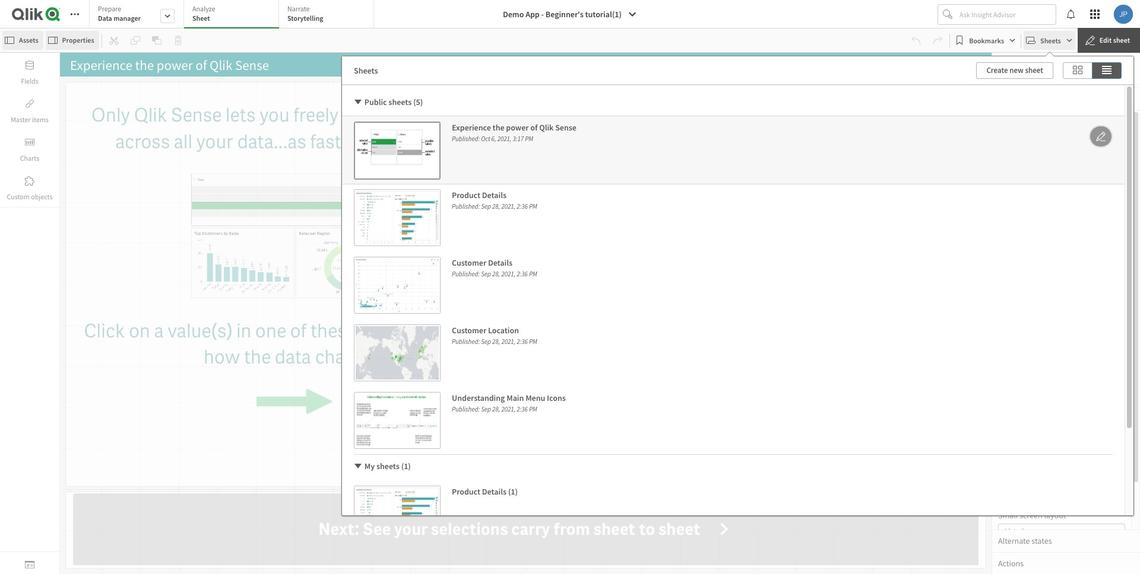 Task type: vqa. For each thing, say whether or not it's contained in the screenshot.
Sheet
yes



Task type: locate. For each thing, give the bounding box(es) containing it.
1 vertical spatial (1)
[[508, 487, 518, 498]]

over
[[637, 88, 658, 101]]

0 horizontal spatial and
[[401, 103, 432, 128]]

1 vertical spatial your
[[394, 519, 428, 541]]

3 28, from the top
[[492, 338, 500, 346]]

the down one
[[244, 345, 271, 370]]

small
[[998, 511, 1018, 521]]

0 vertical spatial the
[[493, 122, 504, 133]]

oct
[[481, 135, 490, 143]]

0 vertical spatial sheets
[[389, 97, 412, 107]]

tab list
[[89, 0, 378, 30]]

pm for customer details
[[529, 270, 537, 278]]

published: inside customer details published: sep 28, 2021, 2:36 pm
[[452, 270, 480, 278]]

amanda honda optional. 1 of 19 row
[[529, 357, 600, 374]]

0 horizontal spatial the
[[244, 345, 271, 370]]

collapse image for my
[[353, 462, 363, 471]]

menu
[[526, 393, 545, 404]]

1 vertical spatial and
[[441, 319, 473, 344]]

2 product from the top
[[452, 487, 480, 498]]

james peterson image
[[1114, 5, 1133, 24]]

list view image
[[1102, 63, 1112, 77]]

4 sep from the top
[[481, 406, 491, 414]]

None text field
[[998, 208, 1100, 225]]

product up the selections
[[452, 487, 480, 498]]

collapse image left public
[[353, 97, 363, 107]]

published: inside understanding main menu icons published: sep 28, 2021, 2:36 pm
[[452, 406, 480, 414]]

product inside product details published: sep 28, 2021, 2:36 pm
[[452, 190, 480, 201]]

published: for customer details
[[452, 270, 480, 278]]

and inside only qlik sense lets you freely search and explore across all your data...as fast as you can click
[[401, 103, 432, 128]]

28, inside understanding main menu icons published: sep 28, 2021, 2:36 pm
[[492, 406, 500, 414]]

pm down usa optional. 6 of 7 row
[[529, 338, 537, 346]]

1 customer from the top
[[452, 258, 486, 268]]

sep inside customer details published: sep 28, 2021, 2:36 pm
[[481, 270, 491, 278]]

customer
[[452, 258, 486, 268], [452, 325, 486, 336]]

0 vertical spatial product
[[452, 190, 480, 201]]

product
[[452, 190, 480, 201], [452, 487, 480, 498]]

3 sep from the top
[[481, 338, 491, 346]]

2021, for customer location
[[501, 338, 515, 346]]

28, inside customer location published: sep 28, 2021, 2:36 pm
[[492, 338, 500, 346]]

you right as
[[368, 129, 398, 154]]

1 sep from the top
[[481, 202, 491, 211]]

sheet
[[192, 14, 210, 23]]

collapse image left my
[[353, 462, 363, 471]]

0 horizontal spatial sheets
[[354, 65, 378, 76]]

only
[[91, 103, 130, 128]]

sep
[[481, 202, 491, 211], [481, 270, 491, 278], [481, 338, 491, 346], [481, 406, 491, 414]]

you up data...as
[[259, 103, 290, 128]]

qlik up across
[[134, 103, 167, 128]]

assets
[[19, 36, 38, 45]]

2 sep from the top
[[481, 270, 491, 278]]

0 vertical spatial your
[[196, 129, 233, 154]]

1 vertical spatial details
[[488, 258, 512, 268]]

(1) up next: see your selections carry from sheet to sheet
[[508, 487, 518, 498]]

these
[[310, 319, 356, 344]]

experience the power of qlik sense published: oct 6, 2021, 3:17 pm
[[452, 122, 577, 143]]

assets button
[[2, 31, 43, 50]]

prepare
[[98, 4, 121, 13]]

a
[[154, 319, 164, 344]]

custom objects
[[7, 192, 53, 201]]

0 horizontal spatial of
[[290, 319, 307, 344]]

details inside product details published: sep 28, 2021, 2:36 pm
[[482, 190, 506, 201]]

sheet right new
[[1025, 65, 1043, 75]]

2021, inside customer location published: sep 28, 2021, 2:36 pm
[[501, 338, 515, 346]]

28, inside customer details published: sep 28, 2021, 2:36 pm
[[492, 270, 500, 278]]

1 vertical spatial you
[[368, 129, 398, 154]]

qlik inside only qlik sense lets you freely search and explore across all your data...as fast as you can click
[[134, 103, 167, 128]]

and
[[401, 103, 432, 128], [441, 319, 473, 344]]

1 horizontal spatial (1)
[[508, 487, 518, 498]]

2 published: from the top
[[452, 202, 480, 211]]

in
[[236, 319, 251, 344]]

2:36 inside customer location published: sep 28, 2021, 2:36 pm
[[517, 338, 528, 346]]

carolyn
[[534, 395, 558, 405]]

None text field
[[998, 129, 1125, 145], [998, 169, 1100, 185], [998, 129, 1125, 145], [998, 169, 1100, 185]]

1 horizontal spatial the
[[493, 122, 504, 133]]

sheets right my
[[376, 461, 400, 472]]

sep inside customer location published: sep 28, 2021, 2:36 pm
[[481, 338, 491, 346]]

data...as
[[237, 129, 306, 154]]

create new sheet
[[986, 65, 1043, 75]]

of up data
[[290, 319, 307, 344]]

sense
[[171, 103, 222, 128], [555, 122, 577, 133]]

open expression editor image
[[1107, 170, 1117, 184]]

sales by product line application
[[605, 287, 832, 487]]

collapse image
[[353, 97, 363, 107], [353, 462, 363, 471]]

pm down menu
[[529, 406, 537, 414]]

1 horizontal spatial qlik
[[539, 122, 554, 133]]

2017 optional. 1 of 5 row
[[529, 111, 600, 128]]

of inside experience the power of qlik sense published: oct 6, 2021, 3:17 pm
[[530, 122, 538, 133]]

28,
[[492, 202, 500, 211], [492, 270, 500, 278], [492, 338, 500, 346], [492, 406, 500, 414]]

data
[[98, 14, 112, 23]]

you
[[259, 103, 290, 128], [368, 129, 398, 154]]

2 collapse image from the top
[[353, 462, 363, 471]]

2 vertical spatial details
[[482, 487, 506, 498]]

sheets left (5)
[[389, 97, 412, 107]]

pm inside customer location published: sep 28, 2021, 2:36 pm
[[529, 338, 537, 346]]

details inside customer details published: sep 28, 2021, 2:36 pm
[[488, 258, 512, 268]]

bookmarks
[[969, 36, 1004, 45]]

grid view image
[[1073, 63, 1082, 77]]

1 horizontal spatial of
[[530, 122, 538, 133]]

1 vertical spatial of
[[290, 319, 307, 344]]

of
[[530, 122, 538, 133], [290, 319, 307, 344]]

next image
[[1118, 406, 1125, 416]]

0 horizontal spatial you
[[259, 103, 290, 128]]

tutorial(1)
[[585, 9, 622, 20]]

published: inside product details published: sep 28, 2021, 2:36 pm
[[452, 202, 480, 211]]

(5)
[[413, 97, 423, 107]]

2:36 inside customer details published: sep 28, 2021, 2:36 pm
[[517, 270, 528, 278]]

5 published: from the top
[[452, 406, 480, 414]]

sheet inside "button"
[[1025, 65, 1043, 75]]

sheets inside button
[[1040, 36, 1061, 45]]

master items button
[[0, 91, 59, 130]]

demo app - beginner's tutorial(1) button
[[496, 5, 644, 24]]

1 vertical spatial customer
[[452, 325, 486, 336]]

2:36 for product details
[[517, 202, 528, 211]]

published: inside customer location published: sep 28, 2021, 2:36 pm
[[452, 338, 480, 346]]

1 horizontal spatial your
[[394, 519, 428, 541]]

pm inside customer details published: sep 28, 2021, 2:36 pm
[[529, 270, 537, 278]]

1 published: from the top
[[452, 135, 480, 143]]

main
[[507, 393, 524, 404]]

object image
[[25, 138, 34, 147]]

1 vertical spatial collapse image
[[353, 462, 363, 471]]

list
[[360, 319, 385, 344]]

sheets for public sheets
[[389, 97, 412, 107]]

one
[[255, 319, 286, 344]]

0 vertical spatial of
[[530, 122, 538, 133]]

click
[[84, 319, 125, 344]]

spain optional. 4 of 7 row
[[529, 286, 600, 303]]

4 2:36 from the top
[[517, 406, 528, 414]]

john davis optional. 6 of 19 row
[[529, 443, 600, 460]]

2:36 for customer location
[[517, 338, 528, 346]]

the up 6,
[[493, 122, 504, 133]]

1 28, from the top
[[492, 202, 500, 211]]

2 customer from the top
[[452, 325, 486, 336]]

1 horizontal spatial sheets
[[1040, 36, 1061, 45]]

0 vertical spatial collapse image
[[353, 97, 363, 107]]

1 vertical spatial the
[[244, 345, 271, 370]]

demo app - beginner's tutorial(1)
[[503, 9, 622, 20]]

advanced
[[924, 60, 953, 69]]

1 horizontal spatial you
[[368, 129, 398, 154]]

0 vertical spatial and
[[401, 103, 432, 128]]

sense up the 'all'
[[171, 103, 222, 128]]

puzzle image
[[25, 176, 34, 186]]

(1) for product details (1)
[[508, 487, 518, 498]]

sheets
[[1040, 36, 1061, 45], [354, 65, 378, 76]]

sheet right the to
[[658, 519, 700, 541]]

2:36
[[517, 202, 528, 211], [517, 270, 528, 278], [517, 338, 528, 346], [517, 406, 528, 414]]

3 2:36 from the top
[[517, 338, 528, 346]]

qlik right power
[[539, 122, 554, 133]]

database image
[[25, 61, 34, 70]]

28, inside product details published: sep 28, 2021, 2:36 pm
[[492, 202, 500, 211]]

sheets up create new sheet
[[1040, 36, 1061, 45]]

pm inside experience the power of qlik sense published: oct 6, 2021, 3:17 pm
[[525, 135, 533, 143]]

and inside click on a value(s) in one of these list boxes and see how the data changes
[[441, 319, 473, 344]]

application
[[0, 0, 1140, 575], [65, 82, 523, 487]]

4 published: from the top
[[452, 338, 480, 346]]

sep for product details
[[481, 202, 491, 211]]

1 product from the top
[[452, 190, 480, 201]]

2017
[[568, 115, 585, 124]]

0 vertical spatial details
[[482, 190, 506, 201]]

pm
[[525, 135, 533, 143], [529, 202, 537, 211], [529, 270, 537, 278], [529, 338, 537, 346], [529, 406, 537, 414]]

dennis johnson optional. 5 of 19 row
[[529, 426, 600, 443]]

manager
[[114, 14, 141, 23]]

edit image
[[1095, 129, 1106, 144]]

product details (1)
[[452, 487, 518, 498]]

1 horizontal spatial and
[[441, 319, 473, 344]]

1 2:36 from the top
[[517, 202, 528, 211]]

4 28, from the top
[[492, 406, 500, 414]]

and up can
[[401, 103, 432, 128]]

(1) for my sheets (1)
[[401, 461, 411, 472]]

1 collapse image from the top
[[353, 97, 363, 107]]

published: inside experience the power of qlik sense published: oct 6, 2021, 3:17 pm
[[452, 135, 480, 143]]

pm down japan optional. 2 of 7 row
[[529, 270, 537, 278]]

sep inside product details published: sep 28, 2021, 2:36 pm
[[481, 202, 491, 211]]

(1) right my
[[401, 461, 411, 472]]

from
[[553, 519, 590, 541]]

storytelling
[[287, 14, 323, 23]]

options
[[955, 60, 978, 69]]

john davis
[[534, 447, 568, 456]]

kathy clinton optional. 8 of 19 row
[[529, 478, 600, 495]]

next: see your selections carry from sheet to sheet
[[319, 519, 700, 541]]

0 horizontal spatial (1)
[[401, 461, 411, 472]]

qlik inside experience the power of qlik sense published: oct 6, 2021, 3:17 pm
[[539, 122, 554, 133]]

2021, inside understanding main menu icons published: sep 28, 2021, 2:36 pm
[[501, 406, 515, 414]]

sense up 2019 optional. 3 of 5 row
[[555, 122, 577, 133]]

value(s)
[[167, 319, 232, 344]]

tab
[[992, 87, 1140, 110]]

of right power
[[530, 122, 538, 133]]

0 horizontal spatial qlik
[[134, 103, 167, 128]]

2021, inside product details published: sep 28, 2021, 2:36 pm
[[501, 202, 515, 211]]

0 vertical spatial (1)
[[401, 461, 411, 472]]

customer for customer location
[[452, 325, 486, 336]]

selections
[[431, 519, 508, 541]]

sense inside only qlik sense lets you freely search and explore across all your data...as fast as you can click
[[171, 103, 222, 128]]

your right see
[[394, 519, 428, 541]]

sheet
[[1113, 36, 1130, 45], [1025, 65, 1043, 75], [593, 519, 635, 541], [658, 519, 700, 541]]

and left see
[[441, 319, 473, 344]]

pm inside product details published: sep 28, 2021, 2:36 pm
[[529, 202, 537, 211]]

variables image
[[25, 561, 34, 570]]

pm inside understanding main menu icons published: sep 28, 2021, 2:36 pm
[[529, 406, 537, 414]]

0 horizontal spatial sense
[[171, 103, 222, 128]]

2018
[[568, 132, 585, 141]]

location
[[488, 325, 519, 336]]

1 vertical spatial sheets
[[376, 461, 400, 472]]

screen
[[1020, 511, 1042, 521]]

0 vertical spatial sheets
[[1040, 36, 1061, 45]]

customer location published: sep 28, 2021, 2:36 pm
[[452, 325, 537, 346]]

0 vertical spatial customer
[[452, 258, 486, 268]]

pm right 3:17
[[525, 135, 533, 143]]

customer inside customer location published: sep 28, 2021, 2:36 pm
[[452, 325, 486, 336]]

2021, inside customer details published: sep 28, 2021, 2:36 pm
[[501, 270, 515, 278]]

sep for customer location
[[481, 338, 491, 346]]

customer inside customer details published: sep 28, 2021, 2:36 pm
[[452, 258, 486, 268]]

2:36 inside product details published: sep 28, 2021, 2:36 pm
[[517, 202, 528, 211]]

0 horizontal spatial your
[[196, 129, 233, 154]]

to
[[639, 519, 655, 541]]

1 horizontal spatial sense
[[555, 122, 577, 133]]

sheets for my sheets
[[376, 461, 400, 472]]

1 vertical spatial sheets
[[354, 65, 378, 76]]

details for customer details
[[488, 258, 512, 268]]

sheet left the to
[[593, 519, 635, 541]]

2 28, from the top
[[492, 270, 500, 278]]

next: see your selections carry from sheet to sheet application
[[65, 492, 986, 569]]

2 2:36 from the top
[[517, 270, 528, 278]]

sheets up public
[[354, 65, 378, 76]]

product down click
[[452, 190, 480, 201]]

qlik
[[134, 103, 167, 128], [539, 122, 554, 133]]

see
[[363, 519, 391, 541]]

pm down 2020 optional. 4 of 5 row
[[529, 202, 537, 211]]

the
[[493, 122, 504, 133], [244, 345, 271, 370]]

2019 optional. 3 of 5 row
[[529, 145, 600, 163]]

2021,
[[497, 135, 512, 143], [501, 202, 515, 211], [501, 270, 515, 278], [501, 338, 515, 346], [501, 406, 515, 414]]

demo
[[503, 9, 524, 20]]

1 vertical spatial product
[[452, 487, 480, 498]]

product for product details published: sep 28, 2021, 2:36 pm
[[452, 190, 480, 201]]

3 published: from the top
[[452, 270, 480, 278]]

product for product details (1)
[[452, 487, 480, 498]]

your right the 'all'
[[196, 129, 233, 154]]

sheets button
[[1024, 31, 1075, 50]]

laychak
[[553, 412, 579, 422]]



Task type: describe. For each thing, give the bounding box(es) containing it.
explore
[[436, 103, 497, 128]]

boxes
[[389, 319, 438, 344]]

sheet right edit
[[1113, 36, 1130, 45]]

click
[[435, 129, 473, 154]]

28, for product details
[[492, 202, 500, 211]]

david laychak
[[534, 412, 579, 422]]

2021, for product details
[[501, 202, 515, 211]]

customer for customer details
[[452, 258, 486, 268]]

fast
[[310, 129, 341, 154]]

the inside click on a value(s) in one of these list boxes and see how the data changes
[[244, 345, 271, 370]]

next:
[[319, 519, 359, 541]]

published: for customer location
[[452, 338, 480, 346]]

custom objects button
[[0, 169, 59, 207]]

sales per region application
[[837, 287, 986, 487]]

tab list containing prepare
[[89, 0, 378, 30]]

layout
[[1044, 511, 1066, 521]]

narrate storytelling
[[287, 4, 323, 23]]

understanding main menu icons published: sep 28, 2021, 2:36 pm
[[452, 393, 566, 414]]

fields
[[21, 77, 38, 86]]

how
[[204, 345, 240, 370]]

3:17
[[513, 135, 524, 143]]

experience
[[452, 122, 491, 133]]

nordic
[[534, 272, 555, 282]]

john greg optional. 7 of 19 row
[[529, 460, 600, 478]]

see
[[476, 319, 505, 344]]

small screen layout
[[998, 511, 1066, 521]]

master items
[[11, 115, 49, 124]]

sales over time
[[612, 88, 681, 101]]

across
[[115, 129, 170, 154]]

sales
[[612, 88, 635, 101]]

2:36 inside understanding main menu icons published: sep 28, 2021, 2:36 pm
[[517, 406, 528, 414]]

sep for customer details
[[481, 270, 491, 278]]

freely
[[293, 103, 339, 128]]

28, for customer location
[[492, 338, 500, 346]]

create
[[986, 65, 1008, 75]]

6,
[[491, 135, 496, 143]]

usa optional. 6 of 7 row
[[529, 320, 600, 337]]

published: for product details
[[452, 202, 480, 211]]

title
[[998, 115, 1014, 126]]

0 vertical spatial you
[[259, 103, 290, 128]]

next: see your selections carry from sheet to sheet button
[[73, 494, 979, 566]]

arrow right image
[[716, 522, 733, 538]]

sales over time application
[[605, 82, 986, 282]]

2:36 for customer details
[[517, 270, 528, 278]]

advanced options
[[924, 60, 978, 69]]

my sheets (1)
[[364, 461, 411, 472]]

collapse image for public
[[353, 97, 363, 107]]

customer details published: sep 28, 2021, 2:36 pm
[[452, 258, 537, 278]]

can
[[402, 129, 431, 154]]

bookmarks button
[[953, 31, 1018, 50]]

your inside button
[[394, 519, 428, 541]]

understanding
[[452, 393, 505, 404]]

details for product details
[[482, 190, 506, 201]]

your inside only qlik sense lets you freely search and explore across all your data...as fast as you can click
[[196, 129, 233, 154]]

master
[[11, 115, 31, 124]]

uk optional. 5 of 7 row
[[529, 303, 600, 320]]

2021, for customer details
[[501, 270, 515, 278]]

app
[[526, 9, 540, 20]]

pm for customer location
[[529, 338, 537, 346]]

charts
[[20, 154, 39, 163]]

only qlik sense lets you freely search and explore across all your data...as fast as you can click
[[91, 103, 497, 154]]

create new sheet button
[[976, 62, 1053, 79]]

edit sheet button
[[1078, 28, 1140, 53]]

icons
[[547, 393, 566, 404]]

product details published: sep 28, 2021, 2:36 pm
[[452, 190, 537, 211]]

2020 optional. 4 of 5 row
[[529, 163, 600, 180]]

Ask Insight Advisor text field
[[957, 5, 1056, 24]]

time
[[660, 88, 681, 101]]

all
[[174, 129, 192, 154]]

on
[[129, 319, 150, 344]]

sheet image
[[1001, 65, 1011, 75]]

japan optional. 2 of 7 row
[[529, 251, 600, 269]]

of inside click on a value(s) in one of these list boxes and see how the data changes
[[290, 319, 307, 344]]

-
[[541, 9, 544, 20]]

pm for product details
[[529, 202, 537, 211]]

link image
[[25, 99, 34, 109]]

halmon
[[559, 395, 584, 405]]

search
[[342, 103, 398, 128]]

data
[[275, 345, 311, 370]]

items
[[32, 115, 49, 124]]

charts button
[[0, 130, 59, 169]]

edit
[[1100, 36, 1112, 45]]

custom
[[7, 192, 30, 201]]

carolyn halmon
[[534, 395, 584, 405]]

germany optional. 1 of 7 row
[[529, 234, 600, 251]]

my
[[364, 461, 375, 472]]

edit sheet
[[1100, 36, 1130, 45]]

public
[[364, 97, 387, 107]]

sep inside understanding main menu icons published: sep 28, 2021, 2:36 pm
[[481, 406, 491, 414]]

analyze
[[192, 4, 215, 13]]

the inside experience the power of qlik sense published: oct 6, 2021, 3:17 pm
[[493, 122, 504, 133]]

davis
[[551, 447, 568, 456]]

properties
[[62, 36, 94, 45]]

narrate
[[287, 4, 310, 13]]

david
[[534, 412, 552, 422]]

new
[[1010, 65, 1024, 75]]

prepare data manager
[[98, 4, 141, 23]]

as
[[345, 129, 364, 154]]

brenda gibson optional. 2 of 19 row
[[529, 374, 600, 392]]

sense inside experience the power of qlik sense published: oct 6, 2021, 3:17 pm
[[555, 122, 577, 133]]

fields button
[[0, 53, 59, 91]]

28, for customer details
[[492, 270, 500, 278]]

beginner's
[[546, 9, 584, 20]]

2021, inside experience the power of qlik sense published: oct 6, 2021, 3:17 pm
[[497, 135, 512, 143]]

properties button
[[45, 31, 99, 50]]

carry
[[511, 519, 550, 541]]

john
[[534, 447, 550, 456]]



